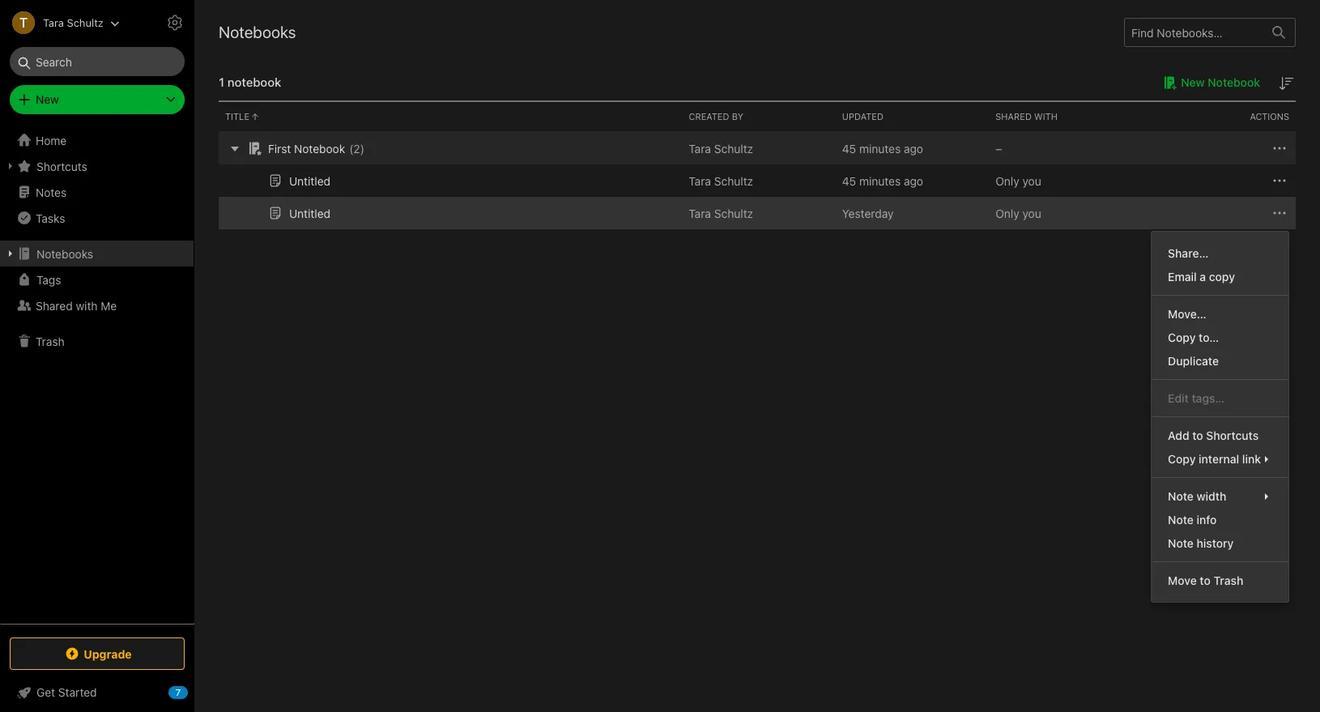 Task type: locate. For each thing, give the bounding box(es) containing it.
0 vertical spatial you
[[1023, 174, 1042, 188]]

only
[[996, 174, 1020, 188], [996, 206, 1020, 220]]

new inside popup button
[[36, 92, 59, 106]]

to
[[1193, 429, 1204, 443], [1200, 574, 1211, 588]]

2 vertical spatial note
[[1169, 537, 1194, 550]]

untitled
[[289, 174, 331, 188], [289, 206, 331, 220]]

to…
[[1199, 331, 1220, 345]]

tags…
[[1192, 392, 1226, 405]]

more actions image up more actions image
[[1271, 139, 1290, 158]]

0 vertical spatial note
[[1169, 490, 1194, 503]]

1 horizontal spatial notebooks
[[219, 23, 296, 41]]

untitled button up untitled 2 element
[[266, 171, 331, 190]]

1 vertical spatial note
[[1169, 513, 1194, 527]]

row group
[[219, 132, 1297, 229]]

new
[[1182, 75, 1206, 89], [36, 92, 59, 106]]

1 vertical spatial untitled
[[289, 206, 331, 220]]

minutes inside untitled row
[[860, 174, 901, 188]]

0 vertical spatial notebooks
[[219, 23, 296, 41]]

1 vertical spatial more actions field
[[1271, 171, 1290, 191]]

0 vertical spatial more actions image
[[1271, 139, 1290, 158]]

shared
[[36, 299, 73, 312]]

trash down note history link at the bottom of page
[[1214, 574, 1244, 588]]

you for 45 minutes ago
[[1023, 174, 1042, 188]]

notebook
[[1208, 75, 1261, 89], [294, 141, 345, 155]]

45 for –
[[843, 141, 857, 155]]

more actions field up more actions image
[[1271, 138, 1290, 158]]

2 copy from the top
[[1169, 452, 1196, 466]]

more actions image for –
[[1271, 139, 1290, 158]]

upgrade button
[[10, 638, 185, 670]]

copy internal link link
[[1152, 447, 1289, 471]]

0 horizontal spatial notebooks
[[36, 247, 93, 261]]

link
[[1243, 452, 1262, 466]]

0 vertical spatial ago
[[904, 141, 924, 155]]

notebook for new
[[1208, 75, 1261, 89]]

width
[[1197, 490, 1227, 503]]

notebooks element
[[194, 0, 1321, 712]]

3 note from the top
[[1169, 537, 1194, 550]]

minutes inside first notebook row
[[860, 141, 901, 155]]

share…
[[1169, 246, 1209, 260]]

untitled row
[[219, 164, 1297, 197], [219, 197, 1297, 229]]

minutes up yesterday
[[860, 174, 901, 188]]

1 vertical spatial 45 minutes ago
[[843, 174, 924, 188]]

45 up yesterday
[[843, 174, 857, 188]]

new inside "button"
[[1182, 75, 1206, 89]]

tree
[[0, 127, 194, 623]]

1 45 minutes ago from the top
[[843, 141, 924, 155]]

1 only from the top
[[996, 174, 1020, 188]]

shortcuts inside button
[[36, 159, 87, 173]]

with
[[1035, 111, 1058, 122]]

untitled button
[[266, 171, 331, 190], [266, 203, 331, 223]]

title
[[225, 111, 250, 122]]

more actions field for untitled 1 element
[[1271, 171, 1290, 191]]

trash
[[36, 334, 65, 348], [1214, 574, 1244, 588]]

more actions image down more actions image
[[1271, 204, 1290, 223]]

you for yesterday
[[1023, 206, 1042, 220]]

minutes down "updated"
[[860, 141, 901, 155]]

1
[[219, 75, 224, 89]]

2 more actions field from the top
[[1271, 171, 1290, 191]]

note up note info
[[1169, 490, 1194, 503]]

more actions image inside first notebook row
[[1271, 139, 1290, 158]]

1 vertical spatial only
[[996, 206, 1020, 220]]

45 minutes ago up yesterday
[[843, 174, 924, 188]]

dropdown list menu
[[1152, 242, 1289, 592]]

ago for only you
[[904, 174, 924, 188]]

note inside field
[[1169, 490, 1194, 503]]

shortcuts
[[36, 159, 87, 173], [1207, 429, 1259, 443]]

1 vertical spatial trash
[[1214, 574, 1244, 588]]

only you for 45 minutes ago
[[996, 174, 1042, 188]]

1 vertical spatial 45
[[843, 174, 857, 188]]

tags
[[36, 273, 61, 286]]

0 vertical spatial shortcuts
[[36, 159, 87, 173]]

untitled row down first notebook row
[[219, 197, 1297, 229]]

0 vertical spatial only
[[996, 174, 1020, 188]]

note for note info
[[1169, 513, 1194, 527]]

1 45 from the top
[[843, 141, 857, 155]]

1 vertical spatial more actions image
[[1271, 204, 1290, 223]]

more actions field down actions on the top right of page
[[1271, 171, 1290, 191]]

tara inside first notebook row
[[689, 141, 712, 155]]

2 note from the top
[[1169, 513, 1194, 527]]

1 vertical spatial new
[[36, 92, 59, 106]]

0 vertical spatial minutes
[[860, 141, 901, 155]]

0 vertical spatial 45 minutes ago
[[843, 141, 924, 155]]

shared with me
[[36, 299, 117, 312]]

0 vertical spatial new
[[1182, 75, 1206, 89]]

tags button
[[0, 267, 194, 293]]

0 vertical spatial only you
[[996, 174, 1042, 188]]

notebook up actions button
[[1208, 75, 1261, 89]]

untitled row down the created by button
[[219, 164, 1297, 197]]

notebooks
[[219, 23, 296, 41], [36, 247, 93, 261]]

new up home
[[36, 92, 59, 106]]

45 minutes ago inside first notebook row
[[843, 141, 924, 155]]

1 untitled button from the top
[[266, 171, 331, 190]]

settings image
[[165, 13, 185, 32]]

copy inside "link"
[[1169, 452, 1196, 466]]

copy for copy internal link
[[1169, 452, 1196, 466]]

upgrade
[[84, 647, 132, 661]]

minutes
[[860, 141, 901, 155], [860, 174, 901, 188]]

to right add
[[1193, 429, 1204, 443]]

1 horizontal spatial new
[[1182, 75, 1206, 89]]

45 down "updated"
[[843, 141, 857, 155]]

1 untitled from the top
[[289, 174, 331, 188]]

untitled 2 element
[[289, 206, 331, 220]]

45 minutes ago for only you
[[843, 174, 924, 188]]

(
[[349, 141, 354, 155]]

shortcuts up copy internal link field
[[1207, 429, 1259, 443]]

1 note from the top
[[1169, 490, 1194, 503]]

More actions field
[[1271, 138, 1290, 158], [1271, 171, 1290, 191], [1271, 203, 1290, 223]]

2 ago from the top
[[904, 174, 924, 188]]

edit
[[1169, 392, 1189, 405]]

1 copy from the top
[[1169, 331, 1196, 345]]

notes
[[36, 185, 67, 199]]

1 horizontal spatial notebook
[[1208, 75, 1261, 89]]

first notebook row
[[219, 132, 1297, 164]]

45 for only you
[[843, 174, 857, 188]]

move… link
[[1152, 302, 1289, 326]]

0 horizontal spatial notebook
[[294, 141, 345, 155]]

3 more actions field from the top
[[1271, 203, 1290, 223]]

updated button
[[836, 102, 990, 131]]

2 minutes from the top
[[860, 174, 901, 188]]

1 vertical spatial minutes
[[860, 174, 901, 188]]

arrow image
[[225, 139, 245, 158]]

None search field
[[21, 47, 173, 76]]

you
[[1023, 174, 1042, 188], [1023, 206, 1042, 220]]

0 vertical spatial notebook
[[1208, 75, 1261, 89]]

copy internal link
[[1169, 452, 1262, 466]]

1 horizontal spatial shortcuts
[[1207, 429, 1259, 443]]

0 vertical spatial more actions field
[[1271, 138, 1290, 158]]

1 vertical spatial untitled button
[[266, 203, 331, 223]]

to right 'move'
[[1200, 574, 1211, 588]]

notes link
[[0, 179, 194, 205]]

yesterday
[[843, 206, 894, 220]]

1 ago from the top
[[904, 141, 924, 155]]

more actions image
[[1271, 139, 1290, 158], [1271, 204, 1290, 223]]

1 vertical spatial you
[[1023, 206, 1042, 220]]

only you
[[996, 174, 1042, 188], [996, 206, 1042, 220]]

0 vertical spatial untitled button
[[266, 171, 331, 190]]

notebook for first
[[294, 141, 345, 155]]

only for yesterday
[[996, 206, 1020, 220]]

2 45 minutes ago from the top
[[843, 174, 924, 188]]

45 minutes ago for –
[[843, 141, 924, 155]]

add
[[1169, 429, 1190, 443]]

notebook inside "button"
[[1208, 75, 1261, 89]]

duplicate
[[1169, 354, 1220, 368]]

tara
[[43, 16, 64, 29], [689, 141, 712, 155], [689, 174, 712, 188], [689, 206, 712, 220]]

ago
[[904, 141, 924, 155], [904, 174, 924, 188]]

tara schultz inside first notebook row
[[689, 141, 754, 155]]

0 vertical spatial 45
[[843, 141, 857, 155]]

1 vertical spatial notebook
[[294, 141, 345, 155]]

0 vertical spatial copy
[[1169, 331, 1196, 345]]

new up actions button
[[1182, 75, 1206, 89]]

schultz
[[67, 16, 104, 29], [715, 141, 754, 155], [715, 174, 754, 188], [715, 206, 754, 220]]

1 more actions image from the top
[[1271, 139, 1290, 158]]

trash down shared
[[36, 334, 65, 348]]

trash link
[[0, 328, 194, 354]]

1 vertical spatial shortcuts
[[1207, 429, 1259, 443]]

me
[[101, 299, 117, 312]]

shortcuts down home
[[36, 159, 87, 173]]

ago inside first notebook row
[[904, 141, 924, 155]]

1 vertical spatial only you
[[996, 206, 1042, 220]]

first
[[268, 141, 291, 155]]

notebook inside row
[[294, 141, 345, 155]]

1 more actions field from the top
[[1271, 138, 1290, 158]]

shortcuts inside dropdown list menu
[[1207, 429, 1259, 443]]

trash inside dropdown list menu
[[1214, 574, 1244, 588]]

more actions field down more actions image
[[1271, 203, 1290, 223]]

2 vertical spatial more actions field
[[1271, 203, 1290, 223]]

schultz inside first notebook row
[[715, 141, 754, 155]]

info
[[1197, 513, 1218, 527]]

1 vertical spatial ago
[[904, 174, 924, 188]]

2 45 from the top
[[843, 174, 857, 188]]

copy
[[1169, 331, 1196, 345], [1169, 452, 1196, 466]]

Sort field
[[1277, 73, 1297, 93]]

notebooks up the tags
[[36, 247, 93, 261]]

notebooks link
[[0, 241, 194, 267]]

2 more actions image from the top
[[1271, 204, 1290, 223]]

2 you from the top
[[1023, 206, 1042, 220]]

note for note width
[[1169, 490, 1194, 503]]

more actions image for only you
[[1271, 204, 1290, 223]]

home link
[[0, 127, 194, 153]]

notebook left (
[[294, 141, 345, 155]]

45 inside first notebook row
[[843, 141, 857, 155]]

row group containing first notebook
[[219, 132, 1297, 229]]

–
[[996, 141, 1003, 155]]

email
[[1169, 270, 1198, 284]]

2 only from the top
[[996, 206, 1020, 220]]

1 only you from the top
[[996, 174, 1042, 188]]

45
[[843, 141, 857, 155], [843, 174, 857, 188]]

1 vertical spatial copy
[[1169, 452, 1196, 466]]

with
[[76, 299, 98, 312]]

1 minutes from the top
[[860, 141, 901, 155]]

2 untitled from the top
[[289, 206, 331, 220]]

0 vertical spatial untitled
[[289, 174, 331, 188]]

copy down add
[[1169, 452, 1196, 466]]

untitled up untitled 2 element
[[289, 174, 331, 188]]

0 vertical spatial to
[[1193, 429, 1204, 443]]

note left info
[[1169, 513, 1194, 527]]

shortcuts button
[[0, 153, 194, 179]]

0 horizontal spatial shortcuts
[[36, 159, 87, 173]]

copy down move…
[[1169, 331, 1196, 345]]

45 minutes ago
[[843, 141, 924, 155], [843, 174, 924, 188]]

notebooks up notebook
[[219, 23, 296, 41]]

only for 45 minutes ago
[[996, 174, 1020, 188]]

note down note info
[[1169, 537, 1194, 550]]

1 untitled row from the top
[[219, 164, 1297, 197]]

duplicate link
[[1152, 349, 1289, 373]]

0 horizontal spatial new
[[36, 92, 59, 106]]

0 horizontal spatial trash
[[36, 334, 65, 348]]

note
[[1169, 490, 1194, 503], [1169, 513, 1194, 527], [1169, 537, 1194, 550]]

1 you from the top
[[1023, 174, 1042, 188]]

2 untitled button from the top
[[266, 203, 331, 223]]

untitled button down untitled 1 element
[[266, 203, 331, 223]]

1 horizontal spatial trash
[[1214, 574, 1244, 588]]

copy
[[1210, 270, 1236, 284]]

to for move
[[1200, 574, 1211, 588]]

45 minutes ago down "updated"
[[843, 141, 924, 155]]

1 vertical spatial to
[[1200, 574, 1211, 588]]

untitled down untitled 1 element
[[289, 206, 331, 220]]

2 only you from the top
[[996, 206, 1042, 220]]

new for new notebook
[[1182, 75, 1206, 89]]



Task type: vqa. For each thing, say whether or not it's contained in the screenshot.
Notebook to the bottom
yes



Task type: describe. For each thing, give the bounding box(es) containing it.
untitled for yesterday
[[289, 206, 331, 220]]

move to trash
[[1169, 574, 1244, 588]]

actions button
[[1143, 102, 1297, 131]]

note width link
[[1152, 485, 1289, 508]]

minutes for –
[[860, 141, 901, 155]]

note history link
[[1152, 532, 1289, 555]]

row group inside notebooks element
[[219, 132, 1297, 229]]

copy for copy to…
[[1169, 331, 1196, 345]]

edit tags…
[[1169, 392, 1226, 405]]

actions
[[1251, 111, 1290, 122]]

internal
[[1199, 452, 1240, 466]]

expand notebooks image
[[4, 247, 17, 260]]

started
[[58, 686, 97, 699]]

move
[[1169, 574, 1198, 588]]

minutes for only you
[[860, 174, 901, 188]]

Find Notebooks… text field
[[1126, 19, 1263, 46]]

tasks
[[36, 211, 65, 225]]

1 notebook
[[219, 75, 281, 89]]

tara inside the 'tara schultz' field
[[43, 16, 64, 29]]

home
[[36, 133, 67, 147]]

copy to… link
[[1152, 326, 1289, 349]]

created by button
[[683, 102, 836, 131]]

1 vertical spatial notebooks
[[36, 247, 93, 261]]

note for note history
[[1169, 537, 1194, 550]]

tara schultz inside field
[[43, 16, 104, 29]]

notebook
[[228, 75, 281, 89]]

shared
[[996, 111, 1032, 122]]

shared with
[[996, 111, 1058, 122]]

move to trash link
[[1152, 569, 1289, 592]]

by
[[732, 111, 744, 122]]

new button
[[10, 85, 185, 114]]

untitled for 45 minutes ago
[[289, 174, 331, 188]]

Account field
[[0, 6, 120, 39]]

note history
[[1169, 537, 1235, 550]]

share… link
[[1152, 242, 1289, 265]]

add to shortcuts
[[1169, 429, 1259, 443]]

Copy internal link field
[[1152, 447, 1289, 471]]

created by
[[689, 111, 744, 122]]

0 vertical spatial trash
[[36, 334, 65, 348]]

)
[[360, 141, 365, 155]]

more actions field inside first notebook row
[[1271, 138, 1290, 158]]

sort options image
[[1277, 74, 1297, 93]]

to for add
[[1193, 429, 1204, 443]]

2 untitled row from the top
[[219, 197, 1297, 229]]

note info
[[1169, 513, 1218, 527]]

Help and Learning task checklist field
[[0, 680, 194, 706]]

schultz for first untitled row
[[715, 174, 754, 188]]

copy to…
[[1169, 331, 1220, 345]]

note info link
[[1152, 508, 1289, 532]]

new notebook button
[[1159, 73, 1261, 92]]

title button
[[219, 102, 683, 131]]

untitled 1 element
[[289, 174, 331, 188]]

first notebook ( 2 )
[[268, 141, 365, 155]]

untitled button for 45 minutes ago
[[266, 171, 331, 190]]

schultz for 1st untitled row from the bottom of the row group containing first notebook
[[715, 206, 754, 220]]

Note width field
[[1152, 485, 1289, 508]]

new notebook
[[1182, 75, 1261, 89]]

edit tags… link
[[1152, 387, 1289, 410]]

2
[[354, 141, 360, 155]]

click to collapse image
[[188, 682, 201, 702]]

schultz for first notebook row
[[715, 141, 754, 155]]

get started
[[36, 686, 97, 699]]

tasks button
[[0, 205, 194, 231]]

ago for –
[[904, 141, 924, 155]]

more actions field for untitled 2 element
[[1271, 203, 1290, 223]]

Search text field
[[21, 47, 173, 76]]

get
[[36, 686, 55, 699]]

add to shortcuts link
[[1152, 424, 1289, 447]]

a
[[1200, 270, 1207, 284]]

email a copy
[[1169, 270, 1236, 284]]

more actions image
[[1271, 171, 1290, 191]]

updated
[[843, 111, 884, 122]]

history
[[1197, 537, 1235, 550]]

7
[[176, 687, 181, 698]]

note width
[[1169, 490, 1227, 503]]

email a copy link
[[1152, 265, 1289, 289]]

created
[[689, 111, 730, 122]]

new for new
[[36, 92, 59, 106]]

tree containing home
[[0, 127, 194, 623]]

untitled button for yesterday
[[266, 203, 331, 223]]

only you for yesterday
[[996, 206, 1042, 220]]

schultz inside field
[[67, 16, 104, 29]]

shared with button
[[990, 102, 1143, 131]]

move…
[[1169, 307, 1207, 321]]

shared with me link
[[0, 293, 194, 318]]



